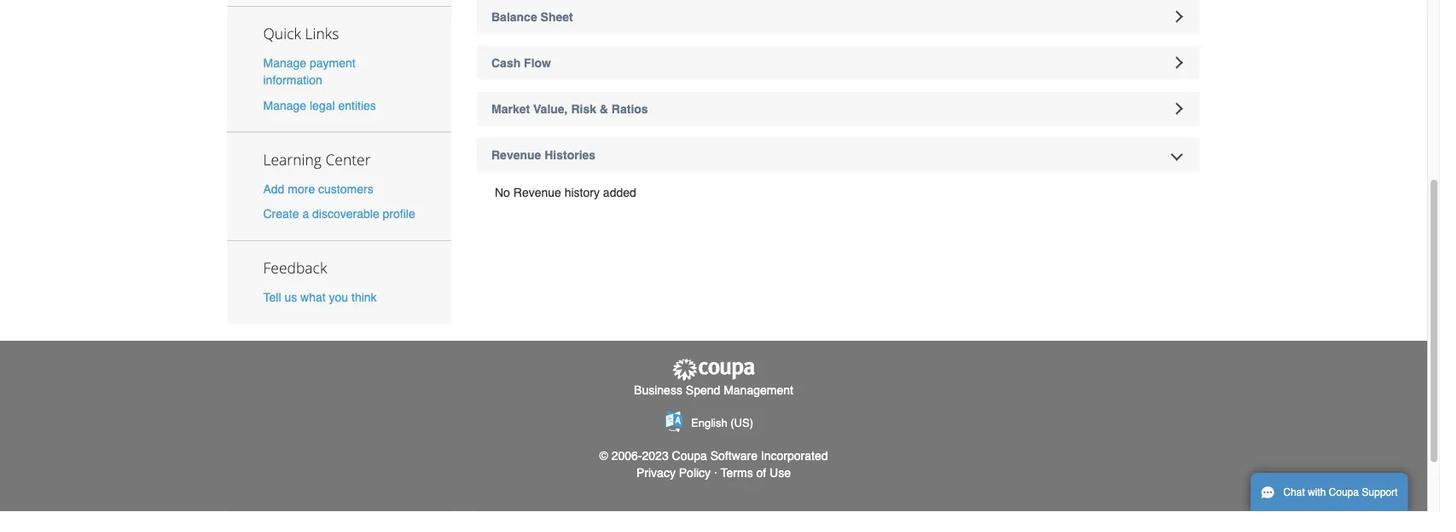 Task type: locate. For each thing, give the bounding box(es) containing it.
english
[[691, 417, 728, 430]]

you
[[329, 291, 348, 304]]

1 manage from the top
[[263, 56, 306, 70]]

0 vertical spatial revenue
[[492, 148, 541, 162]]

©
[[600, 449, 608, 463]]

business spend management
[[634, 384, 794, 398]]

links
[[305, 24, 339, 44]]

management
[[724, 384, 794, 398]]

terms of use link
[[721, 467, 791, 480]]

entities
[[338, 99, 376, 112]]

cash flow button
[[477, 46, 1200, 80]]

tell
[[263, 291, 281, 304]]

coupa up policy
[[672, 449, 707, 463]]

1 vertical spatial coupa
[[1329, 487, 1359, 499]]

manage up information
[[263, 56, 306, 70]]

revenue up no
[[492, 148, 541, 162]]

support
[[1362, 487, 1398, 499]]

quick
[[263, 24, 301, 44]]

added
[[603, 186, 636, 199]]

think
[[352, 291, 377, 304]]

revenue inside revenue histories dropdown button
[[492, 148, 541, 162]]

market value, risk & ratios button
[[477, 92, 1200, 126]]

revenue histories heading
[[477, 138, 1200, 172]]

cash flow
[[492, 56, 551, 70]]

1 vertical spatial manage
[[263, 99, 306, 112]]

chat
[[1284, 487, 1305, 499]]

balance sheet button
[[477, 0, 1200, 34]]

revenue
[[492, 148, 541, 162], [514, 186, 561, 199]]

tell us what you think
[[263, 291, 377, 304]]

revenue right no
[[514, 186, 561, 199]]

chat with coupa support
[[1284, 487, 1398, 499]]

sheet
[[541, 10, 573, 23]]

what
[[300, 291, 326, 304]]

0 vertical spatial manage
[[263, 56, 306, 70]]

terms of use
[[721, 467, 791, 480]]

coupa inside button
[[1329, 487, 1359, 499]]

0 vertical spatial coupa
[[672, 449, 707, 463]]

manage
[[263, 56, 306, 70], [263, 99, 306, 112]]

privacy
[[637, 467, 676, 480]]

2 manage from the top
[[263, 99, 306, 112]]

add
[[263, 182, 285, 196]]

balance
[[492, 10, 537, 23]]

manage for manage payment information
[[263, 56, 306, 70]]

center
[[326, 149, 371, 169]]

quick links
[[263, 24, 339, 44]]

coupa
[[672, 449, 707, 463], [1329, 487, 1359, 499]]

manage inside the manage payment information
[[263, 56, 306, 70]]

terms
[[721, 467, 753, 480]]

business
[[634, 384, 683, 398]]

no
[[495, 186, 510, 199]]

chat with coupa support button
[[1251, 474, 1408, 513]]

create a discoverable profile link
[[263, 207, 415, 221]]

with
[[1308, 487, 1326, 499]]

discoverable
[[312, 207, 379, 221]]

coupa supplier portal image
[[671, 358, 757, 382]]

manage payment information link
[[263, 56, 356, 87]]

create a discoverable profile
[[263, 207, 415, 221]]

1 horizontal spatial coupa
[[1329, 487, 1359, 499]]

coupa right with
[[1329, 487, 1359, 499]]

use
[[770, 467, 791, 480]]

more
[[288, 182, 315, 196]]

manage down information
[[263, 99, 306, 112]]

feedback
[[263, 258, 327, 278]]

(us)
[[731, 417, 754, 430]]

a
[[302, 207, 309, 221]]



Task type: vqa. For each thing, say whether or not it's contained in the screenshot.
Security
no



Task type: describe. For each thing, give the bounding box(es) containing it.
manage for manage legal entities
[[263, 99, 306, 112]]

tell us what you think button
[[263, 289, 377, 306]]

learning center
[[263, 149, 371, 169]]

learning
[[263, 149, 322, 169]]

no revenue history added
[[495, 186, 636, 199]]

value,
[[533, 102, 568, 116]]

create
[[263, 207, 299, 221]]

profile
[[383, 207, 415, 221]]

history
[[565, 186, 600, 199]]

manage payment information
[[263, 56, 356, 87]]

privacy policy link
[[637, 467, 711, 480]]

us
[[285, 291, 297, 304]]

1 vertical spatial revenue
[[514, 186, 561, 199]]

market
[[492, 102, 530, 116]]

cash flow heading
[[477, 46, 1200, 80]]

cash
[[492, 56, 521, 70]]

flow
[[524, 56, 551, 70]]

manage legal entities
[[263, 99, 376, 112]]

revenue histories button
[[477, 138, 1200, 172]]

© 2006-2023 coupa software incorporated
[[600, 449, 828, 463]]

add more customers link
[[263, 182, 373, 196]]

balance sheet
[[492, 10, 573, 23]]

histories
[[545, 148, 596, 162]]

incorporated
[[761, 449, 828, 463]]

market value, risk & ratios heading
[[477, 92, 1200, 126]]

of
[[757, 467, 767, 480]]

privacy policy
[[637, 467, 711, 480]]

revenue histories
[[492, 148, 596, 162]]

spend
[[686, 384, 720, 398]]

2006-
[[612, 449, 642, 463]]

add more customers
[[263, 182, 373, 196]]

policy
[[679, 467, 711, 480]]

2023
[[642, 449, 669, 463]]

manage legal entities link
[[263, 99, 376, 112]]

payment
[[310, 56, 356, 70]]

0 horizontal spatial coupa
[[672, 449, 707, 463]]

market value, risk & ratios
[[492, 102, 648, 116]]

information
[[263, 73, 322, 87]]

balance sheet heading
[[477, 0, 1200, 34]]

english (us)
[[691, 417, 754, 430]]

legal
[[310, 99, 335, 112]]

customers
[[318, 182, 373, 196]]

&
[[600, 102, 608, 116]]

software
[[711, 449, 758, 463]]

risk
[[571, 102, 596, 116]]

ratios
[[612, 102, 648, 116]]



